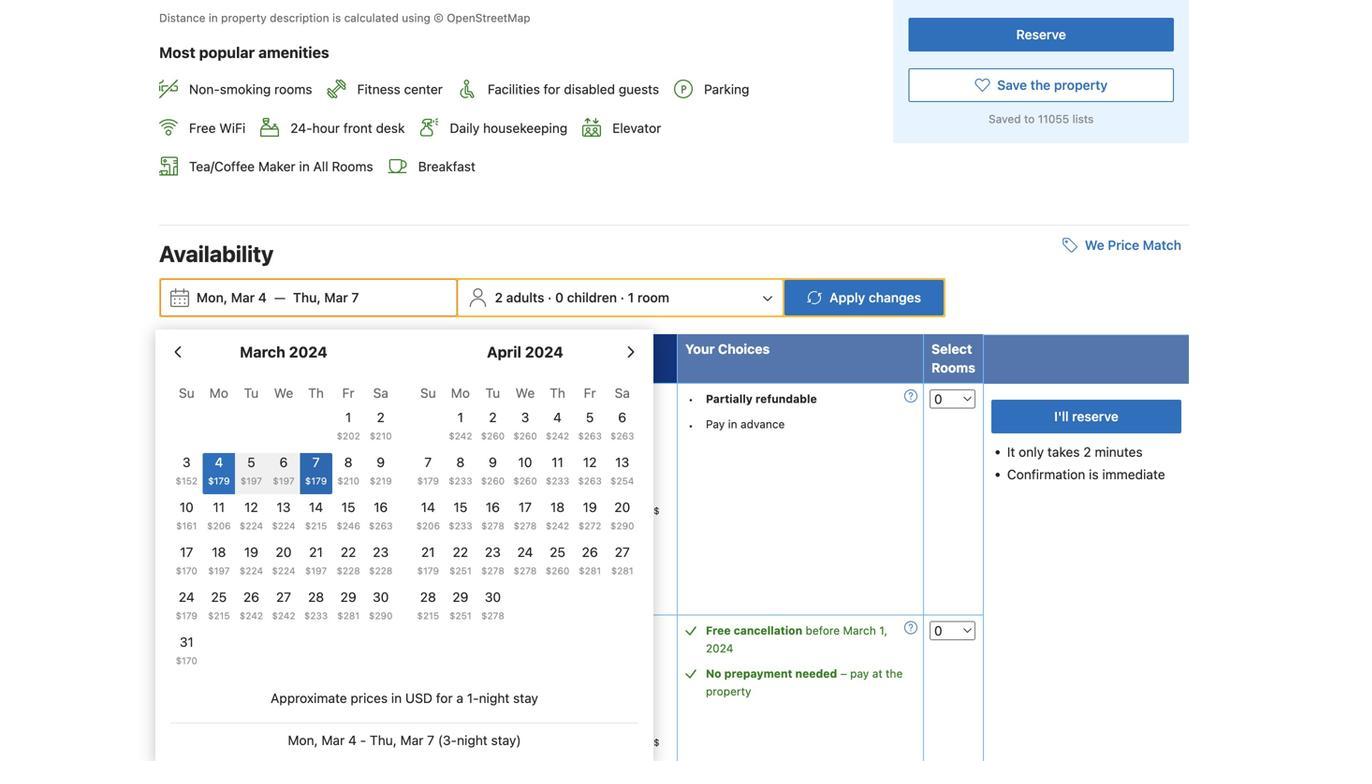 Task type: locate. For each thing, give the bounding box(es) containing it.
•
[[688, 393, 694, 406], [688, 419, 694, 432]]

5 April 2024 checkbox
[[574, 408, 606, 450]]

29 for 29 $251
[[453, 590, 469, 605]]

17 April 2024 checkbox
[[509, 498, 542, 540]]

at
[[873, 667, 883, 680]]

free toiletries
[[180, 612, 252, 625]]

2 left 3 $260
[[489, 410, 497, 425]]

1 horizontal spatial 10
[[518, 455, 532, 470]]

6 $197
[[273, 455, 295, 487]]

13
[[616, 455, 630, 470], [277, 500, 291, 515]]

$228 right 22 march 2024 option
[[369, 566, 393, 577]]

1-
[[467, 691, 479, 706]]

is left calculated
[[332, 11, 341, 24]]

2 inside it only takes 2 minutes confirmation is immediate
[[1084, 444, 1092, 460]]

mon, mar 4 button
[[189, 281, 274, 315]]

$260 inside 9 april 2024 checkbox
[[481, 476, 505, 487]]

tax, for 14.75 % tax, us$ 3.50 city tax per night, us$ 15.00 resort fee per night
[[616, 505, 638, 516]]

0 horizontal spatial 2024
[[289, 343, 328, 361]]

tax, inside 14.75 % tax, us$ 3.50 city tax per night, us$ 15.00 resort fee per night
[[616, 505, 638, 516]]

deal
[[564, 461, 588, 474], [564, 693, 588, 706]]

13 for 13 $254
[[616, 455, 630, 470]]

thu, mar 7 button
[[286, 281, 367, 315]]

fr for april 2024
[[584, 385, 596, 401]]

14 inside 14 $206
[[421, 500, 435, 515]]

$219
[[370, 476, 392, 487]]

23 April 2024 checkbox
[[477, 543, 509, 584]]

7 $179 inside 7 april 2024 option
[[417, 455, 439, 487]]

night,
[[606, 524, 632, 535], [606, 756, 632, 761]]

0 horizontal spatial ·
[[548, 290, 552, 305]]

$251 right 28 april 2024 checkbox
[[450, 611, 472, 621]]

5 cell
[[235, 450, 268, 495]]

2 inside 2 $210
[[377, 410, 385, 425]]

20 down $254
[[615, 500, 630, 515]]

1 horizontal spatial $290
[[611, 521, 634, 532]]

$251
[[450, 566, 472, 577], [450, 611, 472, 621]]

one
[[315, 390, 344, 408]]

city inside 14.75 % tax, us$ 3.50 city tax per night, us$ 15.00 resort fee per night
[[550, 524, 568, 535]]

night, for 14.75 % tax, us$ 3.50 city tax per night, us
[[606, 756, 632, 761]]

3 inside 3 $152
[[183, 455, 191, 470]]

10 for 10 $260
[[518, 455, 532, 470]]

$290 for 20
[[611, 521, 634, 532]]

-
[[360, 733, 366, 748]]

19 for 19 $224
[[244, 545, 258, 560]]

with
[[280, 390, 311, 408]]

28 inside 28 $233
[[308, 590, 324, 605]]

0 horizontal spatial 21
[[309, 545, 323, 560]]

$251 inside 22 april 2024 option
[[450, 566, 472, 577]]

0 vertical spatial 3.50
[[526, 524, 547, 535]]

0 horizontal spatial 26
[[243, 590, 259, 605]]

5 $263
[[578, 410, 602, 442]]

$197 for 5
[[240, 476, 262, 487]]

2024 for march 2024
[[289, 343, 328, 361]]

24 inside 24 $278
[[517, 545, 533, 560]]

3 down the only
[[183, 455, 191, 470]]

27 right fee
[[615, 545, 630, 560]]

6 April 2024 checkbox
[[606, 408, 639, 450]]

30 for 30 $290
[[373, 590, 389, 605]]

3.50 inside 14.75 % tax, us$ 3.50 city tax per night, us
[[526, 756, 547, 761]]

22 for 22 $251
[[453, 545, 468, 560]]

for for price
[[577, 341, 596, 357]]

25 $260
[[546, 545, 570, 577]]

6 for 6 $263
[[618, 410, 627, 425]]

30 right 29 $281 at left
[[373, 590, 389, 605]]

10 March 2024 checkbox
[[170, 498, 203, 540]]

% inside 14.75 % tax, us$ 3.50 city tax per night, us$ 15.00 resort fee per night
[[604, 505, 613, 516]]

0 horizontal spatial 22
[[341, 545, 356, 560]]

11 for 11 $233
[[552, 455, 564, 470]]

30 April 2024 checkbox
[[477, 588, 509, 629]]

is inside it only takes 2 minutes confirmation is immediate
[[1089, 467, 1099, 482]]

1 28 from the left
[[308, 590, 324, 605]]

1 horizontal spatial rooms
[[275, 81, 312, 97]]

popular
[[199, 44, 255, 61]]

night, inside 14.75 % tax, us$ 3.50 city tax per night, us$ 15.00 resort fee per night
[[606, 524, 632, 535]]

rooms for 6
[[221, 439, 257, 452]]

1 horizontal spatial wifi
[[323, 576, 346, 589]]

8 for 8 $210
[[344, 455, 353, 470]]

coffee
[[185, 576, 220, 589]]

20
[[615, 500, 630, 515], [276, 545, 292, 560]]

14.75 up $272
[[577, 505, 602, 516]]

30 inside "30 $278"
[[485, 590, 501, 605]]

2 for 2 $210
[[377, 410, 385, 425]]

$278 down 15.00
[[514, 566, 537, 577]]

0 horizontal spatial 30
[[373, 590, 389, 605]]

31 March 2024 checkbox
[[170, 633, 203, 674]]

only
[[180, 439, 207, 452]]

0 vertical spatial 18
[[551, 500, 565, 515]]

1 % from the top
[[604, 505, 613, 516]]

0 horizontal spatial tv
[[180, 649, 195, 662]]

sa for march 2024
[[373, 385, 389, 401]]

18 inside 18 $197
[[212, 545, 226, 560]]

$290 for 30
[[369, 611, 393, 621]]

it
[[1008, 444, 1016, 460]]

2 23 from the left
[[485, 545, 501, 560]]

0 vertical spatial 26
[[582, 545, 598, 560]]

1 left full
[[164, 470, 170, 485]]

rooms right all
[[332, 159, 373, 174]]

$242 inside 27 march 2024 checkbox
[[272, 611, 296, 621]]

1 horizontal spatial tu
[[486, 385, 500, 401]]

property up most popular amenities
[[221, 11, 267, 24]]

7 $179 down our
[[305, 455, 327, 487]]

1 horizontal spatial $206
[[416, 521, 440, 532]]

0 horizontal spatial 29
[[341, 590, 357, 605]]

9 for 9 $260
[[489, 455, 497, 470]]

27
[[615, 545, 630, 560], [276, 590, 291, 605]]

$281 for 29
[[337, 611, 360, 621]]

2 su from the left
[[420, 385, 436, 401]]

1 tax, from the top
[[616, 505, 638, 516]]

3 inside 3 $260
[[521, 410, 529, 425]]

21 inside the 21 $179
[[421, 545, 435, 560]]

city inside 14.75 % tax, us$ 3.50 city tax per night, us
[[550, 756, 568, 761]]

1 th from the left
[[308, 385, 324, 401]]

15 April 2024 checkbox
[[444, 498, 477, 540]]

$179 for 22
[[417, 566, 439, 577]]

us$ inside 14.75 % tax, us$ 3.50 city tax per night, us
[[640, 737, 660, 748]]

apply
[[830, 290, 866, 305]]

0 vertical spatial 25
[[550, 545, 566, 560]]

1 horizontal spatial march
[[843, 624, 876, 637]]

1 22 from the left
[[341, 545, 356, 560]]

1 3.50 from the top
[[526, 524, 547, 535]]

11 for 11 $206
[[213, 500, 225, 515]]

14 $206
[[416, 500, 440, 532]]

2 22 from the left
[[453, 545, 468, 560]]

14 for 14 $206
[[421, 500, 435, 515]]

needed
[[796, 667, 838, 680]]

1 · from the left
[[548, 290, 552, 305]]

$233 for 15
[[449, 521, 473, 532]]

resort
[[554, 543, 584, 554]]

0 vertical spatial 27
[[615, 545, 630, 560]]

only
[[1019, 444, 1044, 460]]

22 left 23 $278
[[453, 545, 468, 560]]

22 down $246
[[341, 545, 356, 560]]

31
[[180, 635, 194, 650]]

0 horizontal spatial 9
[[377, 455, 385, 470]]

1 horizontal spatial 26
[[582, 545, 598, 560]]

3 April 2024 checkbox
[[509, 408, 542, 450]]

29 inside 29 $281
[[341, 590, 357, 605]]

1 deal from the top
[[564, 461, 588, 474]]

1 $242
[[449, 410, 472, 442]]

$170 down 31
[[176, 656, 198, 666]]

$228 inside 23 march 2024 'option'
[[369, 566, 393, 577]]

sa up 6 $263
[[615, 385, 630, 401]]

23 right 22 $228
[[373, 545, 389, 560]]

$233 inside 28 march 2024 option
[[304, 611, 328, 621]]

13 March 2024 checkbox
[[268, 498, 300, 540]]

20 inside the 20 $224
[[276, 545, 292, 560]]

1 $170 from the top
[[176, 566, 198, 577]]

tu for april
[[486, 385, 500, 401]]

15 inside 15 $233
[[454, 500, 468, 515]]

property inside dropdown button
[[1054, 77, 1108, 93]]

$242
[[449, 431, 472, 442], [546, 431, 570, 442], [546, 521, 570, 532], [240, 611, 263, 621], [272, 611, 296, 621]]

21 April 2024 checkbox
[[412, 543, 444, 584]]

19 up $272
[[583, 500, 597, 515]]

free wifi down non-
[[189, 120, 246, 136]]

$263 for 5
[[578, 431, 602, 442]]

2 21 from the left
[[421, 545, 435, 560]]

$278 inside 16 april 2024 "option"
[[481, 521, 505, 532]]

saved
[[989, 112, 1021, 125]]

1 vertical spatial •
[[688, 419, 694, 432]]

$170 inside the 17 march 2024 option
[[176, 566, 198, 577]]

13 for 13 $224
[[277, 500, 291, 515]]

guests up elevator at the top left of the page
[[619, 81, 659, 97]]

19 inside 19 $224
[[244, 545, 258, 560]]

is down minutes
[[1089, 467, 1099, 482]]

2 horizontal spatial for
[[577, 341, 596, 357]]

1 horizontal spatial for
[[544, 81, 561, 97]]

29 inside the 29 $251
[[453, 590, 469, 605]]

12 inside 12 $263
[[583, 455, 597, 470]]

2024 inside 'before march 1, 2024'
[[706, 642, 734, 655]]

1 30 from the left
[[373, 590, 389, 605]]

5 for 5 $263
[[586, 410, 594, 425]]

$206 for 11
[[207, 521, 231, 532]]

$233 inside 11 april 2024 option
[[546, 476, 570, 487]]

price for 4 nights
[[541, 341, 652, 357]]

mo up 1 $242
[[451, 385, 470, 401]]

1 vertical spatial tax
[[571, 756, 585, 761]]

su for march
[[179, 385, 195, 401]]

secret deal down off
[[526, 461, 588, 474]]

$242 inside 4 april 2024 checkbox
[[546, 431, 570, 442]]

1 7 $179 from the left
[[305, 455, 327, 487]]

8 down $202 on the left of page
[[344, 455, 353, 470]]

7 left (3-
[[427, 733, 435, 748]]

29 March 2024 checkbox
[[332, 588, 365, 629]]

0 vertical spatial 17
[[519, 500, 532, 515]]

grid
[[170, 375, 397, 674], [412, 375, 639, 629]]

night down 20 april 2024 checkbox
[[622, 543, 646, 554]]

$263 left $254
[[578, 476, 602, 487]]

tv down the 'bathroom' at the bottom of the page
[[248, 552, 263, 565]]

2 night, from the top
[[606, 756, 632, 761]]

0 horizontal spatial 12
[[245, 500, 258, 515]]

1 $202
[[337, 410, 360, 442]]

$152
[[176, 476, 198, 487]]

0 vertical spatial 20
[[615, 500, 630, 515]]

4 for mon, mar 4 — thu, mar 7
[[258, 290, 267, 305]]

30 for 30 $278
[[485, 590, 501, 605]]

10 for 10 $161
[[180, 500, 194, 515]]

$278 inside 30 april 2024 option
[[481, 611, 505, 621]]

secret deal. you're getting a reduced rate because this property is offering member-only deals when you're signed into your booking.com account.. element
[[522, 457, 592, 478], [522, 689, 592, 710]]

0 vertical spatial 3
[[521, 410, 529, 425]]

1 vertical spatial price
[[541, 341, 574, 357]]

5 inside 5 $197
[[247, 455, 255, 470]]

1 city from the top
[[550, 524, 568, 535]]

19 inside 19 $272
[[583, 500, 597, 515]]

26 April 2024 checkbox
[[574, 543, 606, 584]]

2 15 from the left
[[454, 500, 468, 515]]

$179 inside 7 april 2024 option
[[417, 476, 439, 487]]

2 vertical spatial night
[[457, 733, 488, 748]]

tax, inside 14.75 % tax, us$ 3.50 city tax per night, us
[[616, 737, 638, 748]]

26 March 2024 checkbox
[[235, 588, 268, 629]]

mar left —
[[231, 290, 255, 305]]

1 $228 from the left
[[337, 566, 360, 577]]

$233 for 11
[[546, 476, 570, 487]]

1 vertical spatial %
[[604, 737, 613, 748]]

30 inside the 30 $290
[[373, 590, 389, 605]]

14.75 % tax, us$ 3.50 city tax per night, us$ 15.00 resort fee per night
[[526, 505, 660, 554]]

$206 down feet²
[[207, 521, 231, 532]]

$233 left safe
[[304, 611, 328, 621]]

double
[[164, 409, 216, 427]]

0 horizontal spatial 13
[[277, 500, 291, 515]]

$251 inside 29 april 2024 'option'
[[450, 611, 472, 621]]

$233 up excluded:
[[546, 476, 570, 487]]

$215 inside 14 march 2024 option
[[305, 521, 327, 532]]

2 deal from the top
[[564, 693, 588, 706]]

rooms for smoking
[[275, 81, 312, 97]]

25 inside 25 $215
[[211, 590, 227, 605]]

$278 left 17 april 2024 checkbox
[[481, 521, 505, 532]]

$242 inside 18 april 2024 option
[[546, 521, 570, 532]]

1 night, from the top
[[606, 524, 632, 535]]

2 $170 from the top
[[176, 656, 198, 666]]

20 inside 20 $290
[[615, 500, 630, 515]]

1 inside 1 $242
[[458, 410, 464, 425]]

night, inside 14.75 % tax, us$ 3.50 city tax per night, us
[[606, 756, 632, 761]]

1 for 1 $242
[[458, 410, 464, 425]]

2 30 from the left
[[485, 590, 501, 605]]

property up lists
[[1054, 77, 1108, 93]]

%
[[604, 505, 613, 516], [604, 737, 613, 748]]

12 inside 12 $224
[[245, 500, 258, 515]]

2 horizontal spatial 6
[[618, 410, 627, 425]]

18 inside 18 $242
[[551, 500, 565, 515]]

0 vertical spatial us$
[[640, 505, 660, 516]]

©
[[434, 11, 444, 24]]

mon, mar 4 — thu, mar 7
[[197, 290, 359, 305]]

0 vertical spatial night
[[622, 543, 646, 554]]

1 vertical spatial thu,
[[370, 733, 397, 748]]

15 for 15 $246
[[342, 500, 355, 515]]

20 April 2024 checkbox
[[606, 498, 639, 540]]

2 April 2024 checkbox
[[477, 408, 509, 450]]

1 horizontal spatial 7 $179
[[417, 455, 439, 487]]

1 vertical spatial property
[[1054, 77, 1108, 93]]

tea/coffee for tea/coffee maker in all rooms
[[189, 159, 255, 174]]

$210 inside the 2 march 2024 option
[[370, 431, 392, 442]]

1 vertical spatial guests
[[464, 341, 508, 357]]

2 $206 from the left
[[416, 521, 440, 532]]

1 vertical spatial 25
[[211, 590, 227, 605]]

$224 for 20
[[272, 566, 296, 577]]

$251 for 22
[[450, 566, 472, 577]]

11 inside the 11 $233
[[552, 455, 564, 470]]

8 March 2024 checkbox
[[332, 453, 365, 495]]

1 horizontal spatial 9
[[489, 455, 497, 470]]

2 horizontal spatial property
[[1054, 77, 1108, 93]]

1 horizontal spatial su
[[420, 385, 436, 401]]

su for april
[[420, 385, 436, 401]]

$281 for 26
[[579, 566, 601, 577]]

– pay at the property
[[706, 667, 903, 698]]

hour
[[312, 120, 340, 136]]

4 inside 4 $242
[[554, 410, 562, 425]]

28 $233
[[304, 590, 328, 621]]

14.75 for 14.75 % tax, us$ 3.50 city tax per night, us$ 15.00 resort fee per night
[[577, 505, 602, 516]]

$263 for 16
[[369, 521, 393, 532]]

tax for 14.75 % tax, us$ 3.50 city tax per night, us$ 15.00 resort fee per night
[[571, 524, 585, 535]]

12 left air
[[245, 500, 258, 515]]

$179 inside the 24 march 2024 option
[[176, 611, 198, 621]]

2 9 from the left
[[489, 455, 497, 470]]

0 vertical spatial room
[[168, 341, 204, 357]]

property
[[221, 11, 267, 24], [1054, 77, 1108, 93], [706, 685, 752, 698]]

cancellation
[[734, 624, 803, 637]]

19
[[583, 500, 597, 515], [244, 545, 258, 560]]

25 inside 25 $260
[[550, 545, 566, 560]]

1 horizontal spatial grid
[[412, 375, 639, 629]]

1 inside dropdown button
[[628, 290, 634, 305]]

2 right takes
[[1084, 444, 1092, 460]]

7 $179 inside 7 march 2024 option
[[305, 455, 327, 487]]

0 horizontal spatial $215
[[208, 611, 230, 621]]

$278 up 15.00
[[514, 521, 537, 532]]

24 April 2024 checkbox
[[509, 543, 542, 584]]

secret down 25% off. you're getting a reduced rate because this property is offering a discount.. element
[[526, 461, 561, 474]]

12 April 2024 checkbox
[[574, 453, 606, 495]]

$215 left 29 april 2024 'option'
[[417, 611, 439, 621]]

2 vertical spatial for
[[436, 691, 453, 706]]

$210
[[370, 431, 392, 442], [337, 476, 360, 487]]

0 horizontal spatial grid
[[170, 375, 397, 674]]

free
[[189, 120, 216, 136], [296, 576, 320, 589], [180, 612, 204, 625], [706, 624, 731, 637]]

availability
[[159, 241, 274, 267]]

$197 down flat-screen tv
[[208, 566, 230, 577]]

200
[[185, 505, 206, 518]]

$197 for 21
[[305, 566, 327, 577]]

1 vertical spatial $170
[[176, 656, 198, 666]]

thu, for —
[[293, 290, 321, 305]]

1 horizontal spatial we
[[516, 385, 535, 401]]

flat-
[[185, 552, 210, 565]]

2 left adults at the left
[[495, 290, 503, 305]]

room
[[638, 290, 670, 305]]

27 up shower
[[276, 590, 291, 605]]

rooms down select
[[932, 360, 976, 376]]

$272
[[579, 521, 602, 532]]

$179 for 25
[[176, 611, 198, 621]]

$480
[[522, 412, 561, 430]]

2 28 from the left
[[420, 590, 436, 605]]

1 vertical spatial for
[[577, 341, 596, 357]]

1 April 2024 checkbox
[[444, 408, 477, 450]]

2024
[[289, 343, 328, 361], [525, 343, 564, 361], [706, 642, 734, 655]]

refundable
[[756, 392, 817, 406]]

21 inside the 21 $197
[[309, 545, 323, 560]]

$210 for 8
[[337, 476, 360, 487]]

only 6 rooms left on our site
[[180, 439, 344, 452]]

24 down coffee on the bottom
[[179, 590, 195, 605]]

2 • from the top
[[688, 419, 694, 432]]

1 vertical spatial mon,
[[288, 733, 318, 748]]

0 horizontal spatial 11
[[213, 500, 225, 515]]

14.75 inside 14.75 % tax, us$ 3.50 city tax per night, us$ 15.00 resort fee per night
[[577, 505, 602, 516]]

per inside 14.75 % tax, us$ 3.50 city tax per night, us
[[588, 756, 603, 761]]

property inside – pay at the property
[[706, 685, 752, 698]]

1 horizontal spatial 21
[[421, 545, 435, 560]]

0 vertical spatial $210
[[370, 431, 392, 442]]

28 inside 28 $215
[[420, 590, 436, 605]]

$233 right 7 april 2024 option
[[449, 476, 473, 487]]

$197 right "4 march 2024" checkbox in the bottom left of the page
[[240, 476, 262, 487]]

21 $179
[[417, 545, 439, 577]]

1 sa from the left
[[373, 385, 389, 401]]

$263 inside 5 april 2024 checkbox
[[578, 431, 602, 442]]

19 down the 'bathroom' at the bottom of the page
[[244, 545, 258, 560]]

$170
[[176, 566, 198, 577], [176, 656, 198, 666]]

2 secret deal from the top
[[526, 693, 588, 706]]

to
[[1025, 112, 1035, 125]]

14 right 13 $224
[[309, 500, 323, 515]]

tea/coffee up wake-
[[180, 687, 237, 700]]

19 for 19 $272
[[583, 500, 597, 515]]

(3-
[[438, 733, 457, 748]]

23 for 23 $228
[[373, 545, 389, 560]]

1 secret from the top
[[526, 461, 561, 474]]

2 7 $179 from the left
[[417, 455, 439, 487]]

18 for 18 $242
[[551, 500, 565, 515]]

1 horizontal spatial 19
[[583, 500, 597, 515]]

night
[[622, 543, 646, 554], [479, 691, 510, 706], [457, 733, 488, 748]]

1 horizontal spatial 23
[[485, 545, 501, 560]]

1 inside 1 $202
[[346, 410, 351, 425]]

27 for 27 $281
[[615, 545, 630, 560]]

2 14.75 from the top
[[577, 737, 602, 748]]

26 inside the 26 $242
[[243, 590, 259, 605]]

$278 inside 23 april 2024 checkbox
[[481, 566, 505, 577]]

$260 right the 1 april 2024 checkbox
[[481, 431, 505, 442]]

2 29 from the left
[[453, 590, 469, 605]]

secret deal. you're getting a reduced rate because this property is offering member-only deals when you're signed into your booking.com account.. element down off
[[522, 457, 592, 478]]

1 21 from the left
[[309, 545, 323, 560]]

9 inside 9 $219
[[377, 455, 385, 470]]

$233 inside 8 april 2024 option
[[449, 476, 473, 487]]

the right at
[[886, 667, 903, 680]]

1 su from the left
[[179, 385, 195, 401]]

mon, right cable
[[288, 733, 318, 748]]

$206 left 15 april 2024 'checkbox'
[[416, 521, 440, 532]]

$228 for 23
[[369, 566, 393, 577]]

2 tax from the top
[[571, 756, 585, 761]]

14.75 right stay)
[[577, 737, 602, 748]]

15 inside 15 $246
[[342, 500, 355, 515]]

1 15 from the left
[[342, 500, 355, 515]]

$197 inside 21 march 2024 option
[[305, 566, 327, 577]]

22 inside 22 $228
[[341, 545, 356, 560]]

$228 right 21 march 2024 option
[[337, 566, 360, 577]]

2 mo from the left
[[451, 385, 470, 401]]

23 left 24 $278
[[485, 545, 501, 560]]

channels
[[284, 743, 331, 756]]

0 horizontal spatial 8
[[344, 455, 353, 470]]

12 for 12 $224
[[245, 500, 258, 515]]

$290 inside 30 march 2024 option
[[369, 611, 393, 621]]

$254
[[611, 476, 634, 487]]

$224 inside 12 march 2024 checkbox
[[240, 521, 263, 532]]

0 vertical spatial tea/coffee
[[189, 159, 255, 174]]

0 horizontal spatial mo
[[210, 385, 228, 401]]

% inside 14.75 % tax, us$ 3.50 city tax per night, us
[[604, 737, 613, 748]]

$202
[[337, 431, 360, 442]]

19 April 2024 checkbox
[[574, 498, 606, 540]]

1 March 2024 checkbox
[[332, 408, 365, 450]]

2 for 2 $260
[[489, 410, 497, 425]]

free up 28 $233
[[296, 576, 320, 589]]

$197 for 18
[[208, 566, 230, 577]]

1 horizontal spatial 5
[[586, 410, 594, 425]]

us$ for 14.75 % tax, us$ 3.50 city tax per night, us
[[640, 737, 660, 748]]

2 tu from the left
[[486, 385, 500, 401]]

0 vertical spatial wifi
[[219, 120, 246, 136]]

23 March 2024 checkbox
[[365, 543, 397, 584]]

0 vertical spatial 14.75
[[577, 505, 602, 516]]

mon, for mon, mar 4 - thu, mar 7 (3-night stay)
[[288, 733, 318, 748]]

0 horizontal spatial 28
[[308, 590, 324, 605]]

5 March 2024 checkbox
[[235, 453, 268, 495]]

city for 14.75 % tax, us$ 3.50 city tax per night, us
[[550, 756, 568, 761]]

2 March 2024 checkbox
[[365, 408, 397, 450]]

thu, right -
[[370, 733, 397, 748]]

0 vertical spatial 11
[[552, 455, 564, 470]]

1 9 from the left
[[377, 455, 385, 470]]

1 vertical spatial 10
[[180, 500, 194, 515]]

2 sa from the left
[[615, 385, 630, 401]]

1 • from the top
[[688, 393, 694, 406]]

1 vertical spatial 3.50
[[526, 756, 547, 761]]

$210 left the "$219"
[[337, 476, 360, 487]]

secret up 14.75 % tax, us$ 3.50 city tax per night, us
[[526, 693, 561, 706]]

1 vertical spatial per
[[604, 543, 619, 554]]

deal down off
[[564, 461, 588, 474]]

2 th from the left
[[550, 385, 566, 401]]

room left type on the left top of the page
[[168, 341, 204, 357]]

1 14.75 from the top
[[577, 505, 602, 516]]

2 14 from the left
[[421, 500, 435, 515]]

26 $281
[[579, 545, 601, 577]]

$278 for 16
[[481, 521, 505, 532]]

11 March 2024 checkbox
[[203, 498, 235, 540]]

0 horizontal spatial 3
[[183, 455, 191, 470]]

11 April 2024 checkbox
[[542, 453, 574, 495]]

su up double
[[179, 385, 195, 401]]

2 3.50 from the top
[[526, 756, 547, 761]]

of
[[447, 341, 460, 357]]

type
[[208, 341, 240, 357]]

rooms up 5 $197
[[221, 439, 257, 452]]

$260 inside 2 april 2024 checkbox
[[481, 431, 505, 442]]

3 March 2024 checkbox
[[170, 453, 203, 495]]

1 vertical spatial 3
[[183, 455, 191, 470]]

$281 down fee
[[579, 566, 601, 577]]

$224 inside 19 march 2024 option
[[240, 566, 263, 577]]

1 vertical spatial night,
[[606, 756, 632, 761]]

22 April 2024 checkbox
[[444, 543, 477, 584]]

2 16 from the left
[[486, 500, 500, 515]]

0 vertical spatial guests
[[619, 81, 659, 97]]

3 down $640
[[521, 410, 529, 425]]

the inside – pay at the property
[[886, 667, 903, 680]]

secret deal up 14.75 % tax, us$ 3.50 city tax per night, us
[[526, 693, 588, 706]]

2 horizontal spatial $215
[[417, 611, 439, 621]]

$278 for 30
[[481, 611, 505, 621]]

0 horizontal spatial 19
[[244, 545, 258, 560]]

2 vertical spatial property
[[706, 685, 752, 698]]

27 March 2024 checkbox
[[268, 588, 300, 629]]

14 March 2024 checkbox
[[300, 498, 332, 540]]

guests right the of at the top of page
[[464, 341, 508, 357]]

0 vertical spatial rooms
[[275, 81, 312, 97]]

6 inside 6 $263
[[618, 410, 627, 425]]

1 vertical spatial 20
[[276, 545, 292, 560]]

0 horizontal spatial $228
[[337, 566, 360, 577]]

6 March 2024 checkbox
[[268, 453, 300, 495]]

tea/coffee left maker
[[189, 159, 255, 174]]

$290 right 29 march 2024 checkbox
[[369, 611, 393, 621]]

24 inside 24 $179
[[179, 590, 195, 605]]

3 $152
[[176, 455, 198, 487]]

0 vertical spatial %
[[604, 505, 613, 516]]

17 March 2024 checkbox
[[170, 543, 203, 584]]

0 vertical spatial secret deal. you're getting a reduced rate because this property is offering member-only deals when you're signed into your booking.com account.. element
[[522, 457, 592, 478]]

room
[[168, 341, 204, 357], [235, 390, 276, 408]]

maker
[[240, 687, 273, 700]]

$179
[[208, 476, 230, 487], [305, 476, 327, 487], [417, 476, 439, 487], [417, 566, 439, 577], [176, 611, 198, 621]]

$242 inside the 1 april 2024 checkbox
[[449, 431, 472, 442]]

$197 inside 6 march 2024 checkbox
[[273, 476, 295, 487]]

1 horizontal spatial 30
[[485, 590, 501, 605]]

16 right 15 $233
[[486, 500, 500, 515]]

1 vertical spatial 27
[[276, 590, 291, 605]]

fr up 1 $202
[[342, 385, 355, 401]]

17 left 18 $242
[[519, 500, 532, 515]]

1 vertical spatial city
[[550, 756, 568, 761]]

30 right the 29 $251
[[485, 590, 501, 605]]

2 grid from the left
[[412, 375, 639, 629]]

1 tax from the top
[[571, 524, 585, 535]]

1 vertical spatial march
[[843, 624, 876, 637]]

6 for 6 $197
[[280, 455, 288, 470]]

7 $179
[[305, 455, 327, 487], [417, 455, 439, 487]]

$281 inside 29 march 2024 checkbox
[[337, 611, 360, 621]]

8 inside 8 $210
[[344, 455, 353, 470]]

for left nights
[[577, 341, 596, 357]]

$242 for 4
[[546, 431, 570, 442]]

11 inside 11 $206
[[213, 500, 225, 515]]

2 $251 from the top
[[450, 611, 472, 621]]

1 vertical spatial 24
[[179, 590, 195, 605]]

2 % from the top
[[604, 737, 613, 748]]

1 horizontal spatial th
[[550, 385, 566, 401]]

10 down 25%
[[518, 455, 532, 470]]

2024 right the april
[[525, 343, 564, 361]]

25% off
[[526, 437, 568, 450]]

tax inside 14.75 % tax, us$ 3.50 city tax per night, us
[[571, 756, 585, 761]]

$170 inside 31 march 2024 "option"
[[176, 656, 198, 666]]

$210 for 2
[[370, 431, 392, 442]]

2 fr from the left
[[584, 385, 596, 401]]

$278 right 29 april 2024 'option'
[[481, 611, 505, 621]]

2 tax, from the top
[[616, 737, 638, 748]]

safe
[[335, 612, 359, 625]]

$215 up toilet
[[208, 611, 230, 621]]

1 $206 from the left
[[207, 521, 231, 532]]

1 29 from the left
[[341, 590, 357, 605]]

elevator
[[613, 120, 662, 136]]

0 horizontal spatial 23
[[373, 545, 389, 560]]

$197 inside 18 march 2024 option
[[208, 566, 230, 577]]

$260 for 2
[[481, 431, 505, 442]]

6
[[618, 410, 627, 425], [210, 439, 218, 452], [280, 455, 288, 470]]

0 horizontal spatial $290
[[369, 611, 393, 621]]

for left a
[[436, 691, 453, 706]]

for left disabled on the top left of page
[[544, 81, 561, 97]]

10 inside 10 $260
[[518, 455, 532, 470]]

6 right the 5 $263
[[618, 410, 627, 425]]

0 horizontal spatial 7 $179
[[305, 455, 327, 487]]

1 mo from the left
[[210, 385, 228, 401]]

$206 inside 11 march 2024 option
[[207, 521, 231, 532]]

5 right 4 $242
[[586, 410, 594, 425]]

1 grid from the left
[[170, 375, 397, 674]]

0 horizontal spatial 24
[[179, 590, 195, 605]]

14
[[309, 500, 323, 515], [421, 500, 435, 515]]

on
[[283, 439, 297, 452]]

21 $197
[[305, 545, 327, 577]]

1 16 from the left
[[374, 500, 388, 515]]

deal for 1st secret deal. you're getting a reduced rate because this property is offering member-only deals when you're signed into your booking.com account.. element from the bottom
[[564, 693, 588, 706]]

· left 0
[[548, 290, 552, 305]]

$278 for 24
[[514, 566, 537, 577]]

22 March 2024 checkbox
[[332, 543, 365, 584]]

1 8 from the left
[[344, 455, 353, 470]]

takes
[[1048, 444, 1080, 460]]

1 14 from the left
[[309, 500, 323, 515]]

$260 for 3
[[513, 431, 537, 442]]

% for 14.75 % tax, us$ 3.50 city tax per night, us$ 15.00 resort fee per night
[[604, 505, 613, 516]]

1 horizontal spatial room
[[235, 390, 276, 408]]

$281 right 26 april 2024 checkbox
[[611, 566, 634, 577]]

4
[[258, 290, 267, 305], [599, 341, 608, 357], [554, 410, 562, 425], [215, 455, 223, 470], [348, 733, 357, 748]]

1 fr from the left
[[342, 385, 355, 401]]

2 8 from the left
[[457, 455, 465, 470]]

20 March 2024 checkbox
[[268, 543, 300, 584]]

$210 inside 8 march 2024 option
[[337, 476, 360, 487]]

fr up the 5 $263
[[584, 385, 596, 401]]

18 down private bathroom
[[212, 545, 226, 560]]

12 $224
[[240, 500, 263, 532]]

$170 for 31
[[176, 656, 198, 666]]

2 city from the top
[[550, 756, 568, 761]]

2 $228 from the left
[[369, 566, 393, 577]]

night left stay
[[479, 691, 510, 706]]

adults
[[506, 290, 545, 305]]

18 right the 17 $278
[[551, 500, 565, 515]]

we for april 2024
[[516, 385, 535, 401]]

1 $251 from the top
[[450, 566, 472, 577]]

2 vertical spatial us$
[[640, 737, 660, 748]]

1 horizontal spatial 28
[[420, 590, 436, 605]]

we for march 2024
[[274, 385, 293, 401]]

0 vertical spatial $290
[[611, 521, 634, 532]]

2 · from the left
[[621, 290, 625, 305]]

price left match
[[1108, 237, 1140, 253]]

$281 inside 26 april 2024 checkbox
[[579, 566, 601, 577]]

13 $224
[[272, 500, 296, 532]]

thu, right —
[[293, 290, 321, 305]]

air conditioning
[[262, 505, 345, 518]]

16 March 2024 checkbox
[[365, 498, 397, 540]]

9 inside 9 $260
[[489, 455, 497, 470]]

tax, for 14.75 % tax, us$ 3.50 city tax per night, us
[[616, 737, 638, 748]]

27 inside 27 $242
[[276, 590, 291, 605]]

$281 right 28 march 2024 option
[[337, 611, 360, 621]]

26 for 26 $281
[[582, 545, 598, 560]]

9 April 2024 checkbox
[[477, 453, 509, 495]]

1 tu from the left
[[244, 385, 259, 401]]

tu for march
[[244, 385, 259, 401]]

1 23 from the left
[[373, 545, 389, 560]]



Task type: describe. For each thing, give the bounding box(es) containing it.
23 $278
[[481, 545, 505, 577]]

18 April 2024 checkbox
[[542, 498, 574, 540]]

27 $281
[[611, 545, 634, 577]]

3.50 for 14.75 % tax, us$ 3.50 city tax per night, us
[[526, 756, 547, 761]]

7 April 2024 checkbox
[[412, 453, 444, 495]]

$179 inside 7 march 2024 option
[[305, 476, 327, 487]]

i'll reserve
[[1055, 409, 1119, 424]]

27 April 2024 checkbox
[[606, 543, 639, 584]]

29 April 2024 checkbox
[[444, 588, 477, 629]]

7 March 2024 checkbox
[[300, 453, 332, 495]]

$251 for 29
[[450, 611, 472, 621]]

night, for 14.75 % tax, us$ 3.50 city tax per night, us$ 15.00 resort fee per night
[[606, 524, 632, 535]]

$640
[[522, 392, 550, 406]]

27 $242
[[272, 590, 296, 621]]

mar left -
[[322, 733, 345, 748]]

2 $210
[[370, 410, 392, 442]]

15 March 2024 checkbox
[[332, 498, 365, 540]]

tea/coffee for tea/coffee maker
[[180, 687, 237, 700]]

12 March 2024 checkbox
[[235, 498, 268, 540]]

$206 for 14
[[416, 521, 440, 532]]

mon, mar 4 - thu, mar 7 (3-night stay)
[[288, 733, 521, 748]]

11055
[[1038, 112, 1070, 125]]

mar right —
[[324, 290, 348, 305]]

deal for 2nd secret deal. you're getting a reduced rate because this property is offering member-only deals when you're signed into your booking.com account.. element from the bottom of the page
[[564, 461, 588, 474]]

2 $260
[[481, 410, 505, 442]]

fitness
[[357, 81, 401, 97]]

4 $179
[[208, 455, 230, 487]]

7 cell
[[300, 450, 332, 495]]

radio
[[337, 687, 366, 700]]

your
[[685, 341, 715, 357]]

2 for 2 adults · 0 children · 1 room
[[495, 290, 503, 305]]

14.75 % tax, us$ 3.50 city tax per night, us
[[526, 737, 660, 761]]

29 $251
[[450, 590, 472, 621]]

in right pay
[[728, 418, 738, 431]]

fr for march 2024
[[342, 385, 355, 401]]

april 2024
[[487, 343, 564, 361]]

10 April 2024 checkbox
[[509, 453, 542, 495]]

4 for price for 4 nights
[[599, 341, 608, 357]]

us$ for 14.75 % tax, us$ 3.50 city tax per night, us$ 15.00 resort fee per night
[[640, 505, 660, 516]]

apply changes
[[830, 290, 922, 305]]

24 for 24 $179
[[179, 590, 195, 605]]

conditioning
[[280, 505, 345, 518]]

15.00
[[526, 543, 551, 554]]

24 $278
[[514, 545, 537, 577]]

1 vertical spatial night
[[479, 691, 510, 706]]

$260 for 10
[[513, 476, 537, 487]]

in left usd
[[391, 691, 402, 706]]

daily housekeeping
[[450, 120, 568, 136]]

th for april 2024
[[550, 385, 566, 401]]

$215 for 28
[[417, 611, 439, 621]]

facilities for disabled guests
[[488, 81, 659, 97]]

29 for 29 $281
[[341, 590, 357, 605]]

17 for 17 $170
[[180, 545, 193, 560]]

2 secret deal. you're getting a reduced rate because this property is offering member-only deals when you're signed into your booking.com account.. element from the top
[[522, 689, 592, 710]]

grid for march
[[170, 375, 397, 674]]

mar left (3-
[[400, 733, 424, 748]]

25 April 2024 checkbox
[[542, 543, 574, 584]]

17 for 17 $278
[[519, 500, 532, 515]]

0 horizontal spatial for
[[436, 691, 453, 706]]

30 $278
[[481, 590, 505, 621]]

select
[[932, 341, 973, 357]]

apply changes button
[[785, 280, 944, 316]]

pay
[[850, 667, 869, 680]]

24 for 24 $278
[[517, 545, 533, 560]]

more details on meals and payment options image
[[905, 390, 918, 403]]

1 vertical spatial free wifi
[[296, 576, 346, 589]]

in left all
[[299, 159, 310, 174]]

10 $260
[[513, 455, 537, 487]]

$228 for 22
[[337, 566, 360, 577]]

bed
[[219, 409, 248, 427]]

most
[[159, 44, 196, 61]]

25 for 25 $215
[[211, 590, 227, 605]]

12 for 12 $263
[[583, 455, 597, 470]]

4 inside 4 $179
[[215, 455, 223, 470]]

grid for april
[[412, 375, 639, 629]]

$215 for 14
[[305, 521, 327, 532]]

room inside standard room with one double bed
[[235, 390, 276, 408]]

$260 for 25
[[546, 566, 570, 577]]

1 full bed
[[164, 470, 223, 485]]

27 for 27 $242
[[276, 590, 291, 605]]

9 March 2024 checkbox
[[365, 453, 397, 495]]

7 $179 for 7 april 2024 option
[[417, 455, 439, 487]]

tax for 14.75 % tax, us$ 3.50 city tax per night, us
[[571, 756, 585, 761]]

pay in advance
[[706, 418, 785, 431]]

19 March 2024 checkbox
[[235, 543, 268, 584]]

28 April 2024 checkbox
[[412, 588, 444, 629]]

1 vertical spatial wifi
[[323, 576, 346, 589]]

private
[[185, 529, 222, 542]]

free down non-
[[189, 120, 216, 136]]

13 April 2024 checkbox
[[606, 453, 639, 495]]

6 cell
[[268, 450, 300, 495]]

1 for 1 $202
[[346, 410, 351, 425]]

1 horizontal spatial rooms
[[932, 360, 976, 376]]

2024 for april 2024
[[525, 343, 564, 361]]

bathroom
[[225, 529, 276, 542]]

lists
[[1073, 112, 1094, 125]]

5 for 5 $197
[[247, 455, 255, 470]]

clock
[[305, 724, 333, 737]]

price inside dropdown button
[[1108, 237, 1140, 253]]

25% off. you're getting a reduced rate because this property is offering a discount.. element
[[522, 433, 573, 453]]

th for march 2024
[[308, 385, 324, 401]]

4 cell
[[203, 450, 235, 495]]

$242 for 27
[[272, 611, 296, 621]]

mon, for mon, mar 4 — thu, mar 7
[[197, 290, 228, 305]]

save
[[998, 77, 1027, 93]]

8 for 8 $233
[[457, 455, 465, 470]]

$170 for 17
[[176, 566, 198, 577]]

16 for 16 $263
[[374, 500, 388, 515]]

march inside 'before march 1, 2024'
[[843, 624, 876, 637]]

wake-up service/alarm clock
[[180, 724, 333, 737]]

$197 for 6
[[273, 476, 295, 487]]

iron
[[295, 687, 315, 700]]

night inside 14.75 % tax, us$ 3.50 city tax per night, us$ 15.00 resort fee per night
[[622, 543, 646, 554]]

partially
[[706, 392, 753, 406]]

2 adults · 0 children · 1 room
[[495, 290, 670, 305]]

0 vertical spatial rooms
[[332, 159, 373, 174]]

14 April 2024 checkbox
[[412, 498, 444, 540]]

off
[[554, 437, 568, 450]]

1 secret deal. you're getting a reduced rate because this property is offering member-only deals when you're signed into your booking.com account.. element from the top
[[522, 457, 592, 478]]

air
[[262, 505, 276, 518]]

$260 for 9
[[481, 476, 505, 487]]

prepayment
[[725, 667, 793, 680]]

8 April 2024 checkbox
[[444, 453, 477, 495]]

• for partially refundable
[[688, 393, 694, 406]]

% for 14.75 % tax, us$ 3.50 city tax per night, us
[[604, 737, 613, 748]]

the inside dropdown button
[[1031, 77, 1051, 93]]

$242 for 1
[[449, 431, 472, 442]]

24-hour front desk
[[291, 120, 405, 136]]

property for in
[[221, 11, 267, 24]]

6 $263
[[611, 410, 634, 442]]

$246
[[337, 521, 360, 532]]

14 for 14 $215
[[309, 500, 323, 515]]

free up toilet
[[180, 612, 204, 625]]

24 March 2024 checkbox
[[170, 588, 203, 629]]

choices
[[718, 341, 770, 357]]

distance
[[159, 11, 206, 24]]

0 vertical spatial free wifi
[[189, 120, 246, 136]]

nights
[[611, 341, 652, 357]]

0 horizontal spatial 6
[[210, 439, 218, 452]]

4 for mon, mar 4 - thu, mar 7 (3-night stay)
[[348, 733, 357, 748]]

28 March 2024 checkbox
[[300, 588, 332, 629]]

7 left 8 $233
[[425, 455, 432, 470]]

16 April 2024 checkbox
[[477, 498, 509, 540]]

openstreetmap
[[447, 11, 531, 24]]

screen
[[210, 552, 245, 565]]

0 horizontal spatial price
[[541, 341, 574, 357]]

0 horizontal spatial is
[[332, 11, 341, 24]]

description
[[270, 11, 329, 24]]

minutes
[[1095, 444, 1143, 460]]

21 for 21 $197
[[309, 545, 323, 560]]

5 $197
[[240, 455, 262, 487]]

2 secret from the top
[[526, 693, 561, 706]]

full
[[174, 470, 192, 485]]

prices
[[351, 691, 388, 706]]

partially refundable
[[706, 392, 817, 406]]

1 secret deal from the top
[[526, 461, 588, 474]]

$278 for 23
[[481, 566, 505, 577]]

9 for 9 $219
[[377, 455, 385, 470]]

4 April 2024 checkbox
[[542, 408, 574, 450]]

sa for april 2024
[[615, 385, 630, 401]]

7 inside 'cell'
[[312, 455, 320, 470]]

facilities
[[488, 81, 540, 97]]

1 horizontal spatial tv
[[248, 552, 263, 565]]

in right "distance"
[[209, 11, 218, 24]]

17 $170
[[176, 545, 198, 577]]

21 for 21 $179
[[421, 545, 435, 560]]

25%
[[526, 437, 550, 450]]

1 vertical spatial us$
[[635, 524, 654, 535]]

23 $228
[[369, 545, 393, 577]]

18 March 2024 checkbox
[[203, 543, 235, 584]]

$179 for 8
[[417, 476, 439, 487]]

select rooms
[[932, 341, 976, 376]]

coffee machine
[[185, 576, 268, 589]]

9 $219
[[370, 455, 392, 487]]

21 March 2024 checkbox
[[300, 543, 332, 584]]

fitness center
[[357, 81, 443, 97]]

26 for 26 $242
[[243, 590, 259, 605]]

saved to 11055 lists
[[989, 112, 1094, 125]]

per for 14.75 % tax, us$ 3.50 city tax per night, us
[[588, 756, 603, 761]]

property for the
[[1054, 77, 1108, 93]]

hairdryer
[[243, 705, 292, 718]]

$242 for 18
[[546, 521, 570, 532]]

11 $206
[[207, 500, 231, 532]]

$224 for 13
[[272, 521, 296, 532]]

3 for 3 $260
[[521, 410, 529, 425]]

children
[[567, 290, 617, 305]]

4 March 2024 checkbox
[[203, 453, 235, 495]]

0 horizontal spatial guests
[[464, 341, 508, 357]]

—
[[274, 290, 286, 305]]

$263 for 12
[[578, 476, 602, 487]]

room type
[[168, 341, 240, 357]]

1 vertical spatial tv
[[180, 649, 195, 662]]

per for 14.75 % tax, us$ 3.50 city tax per night, us$ 15.00 resort fee per night
[[588, 524, 603, 535]]

free up no
[[706, 624, 731, 637]]

we price match button
[[1055, 229, 1189, 262]]

• for pay in advance
[[688, 419, 694, 432]]

$278 for 17
[[514, 521, 537, 532]]

4 $242
[[546, 410, 570, 442]]

16 for 16 $278
[[486, 500, 500, 515]]

fee
[[587, 543, 601, 554]]

15 for 15 $233
[[454, 500, 468, 515]]

23 for 23 $278
[[485, 545, 501, 560]]

non-
[[189, 81, 220, 97]]

0 vertical spatial march
[[240, 343, 286, 361]]

we inside dropdown button
[[1085, 237, 1105, 253]]

0 horizontal spatial room
[[168, 341, 204, 357]]

number
[[392, 341, 444, 357]]

$179 inside "4 march 2024" checkbox
[[208, 476, 230, 487]]

30 March 2024 checkbox
[[365, 588, 397, 629]]

28 for 28 $215
[[420, 590, 436, 605]]

20 for 20 $224
[[276, 545, 292, 560]]

thu, for -
[[370, 733, 397, 748]]

more details on meals and payment options image
[[905, 621, 918, 634]]

25 March 2024 checkbox
[[203, 588, 235, 629]]

our
[[300, 439, 319, 452]]

7 right —
[[352, 290, 359, 305]]

pay
[[706, 418, 725, 431]]



Task type: vqa. For each thing, say whether or not it's contained in the screenshot.
13 April 2024 option
yes



